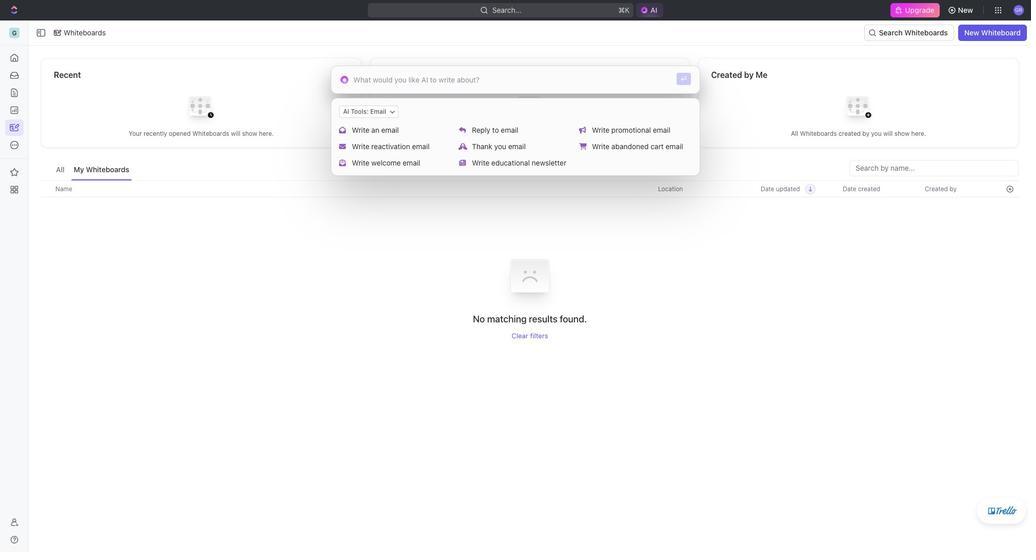 Task type: describe. For each thing, give the bounding box(es) containing it.
new whiteboard button
[[959, 25, 1028, 41]]

all for all whiteboards created by you will show here.
[[792, 130, 799, 137]]

new button
[[944, 2, 980, 18]]

found.
[[560, 314, 587, 325]]

What would you like AI to write about? text field
[[354, 74, 667, 85]]

bullhorn image
[[580, 127, 587, 134]]

your for recent
[[129, 130, 142, 137]]

tab list containing all
[[53, 160, 132, 181]]

abandoned
[[612, 142, 649, 151]]

cart shopping image
[[579, 143, 587, 150]]

thank you email button
[[456, 139, 574, 155]]

reply to email button
[[456, 122, 574, 139]]

name
[[55, 185, 72, 193]]

favorited
[[483, 130, 509, 137]]

write an email
[[352, 126, 399, 134]]

favorites
[[383, 70, 418, 80]]

3 here. from the left
[[912, 130, 927, 137]]

1 show from the left
[[242, 130, 257, 137]]

date created button
[[837, 181, 887, 197]]

whiteboards left no created by me whiteboards image
[[801, 130, 838, 137]]

ai tools: email button
[[339, 105, 399, 118]]

write welcome email
[[352, 159, 421, 167]]

created by
[[926, 185, 957, 193]]

write abandoned cart email
[[592, 142, 684, 151]]

no matching results found.
[[473, 314, 587, 325]]

location
[[659, 185, 683, 193]]

created by me
[[712, 70, 768, 80]]

⌘k
[[619, 6, 630, 14]]

email for thank you email
[[509, 142, 526, 151]]

write for write abandoned cart email
[[592, 142, 610, 151]]

email for write an email
[[382, 126, 399, 134]]

thank
[[472, 142, 493, 151]]

date for date updated
[[761, 185, 775, 193]]

tools:
[[351, 108, 369, 115]]

welcome
[[372, 159, 401, 167]]

created for created by
[[926, 185, 949, 193]]

promotional
[[612, 126, 651, 134]]

no matching results found. table
[[41, 181, 1020, 341]]

no favorited whiteboards image
[[510, 89, 551, 130]]

envelope open text image
[[340, 160, 346, 167]]

all for all
[[56, 165, 65, 174]]

no created by me whiteboards image
[[839, 89, 880, 130]]

whiteboards down upgrade
[[905, 28, 949, 37]]

write educational newsletter
[[472, 159, 567, 167]]

write welcome email button
[[336, 155, 454, 171]]

an
[[372, 126, 380, 134]]

date for date created
[[843, 185, 857, 193]]

write for write promotional email
[[592, 126, 610, 134]]

recently
[[144, 130, 167, 137]]

search
[[880, 28, 903, 37]]

whiteboards up thank you email button
[[511, 130, 548, 137]]

filters
[[531, 332, 549, 341]]

write for write an email
[[352, 126, 370, 134]]

email for write reactivation email
[[412, 142, 430, 151]]

write an email button
[[336, 122, 454, 139]]

date updated button
[[755, 181, 816, 197]]

no matching results found. row
[[41, 246, 1020, 341]]

ai tools: email
[[343, 108, 387, 115]]

newsletter
[[532, 159, 567, 167]]

write abandoned cart email button
[[576, 139, 694, 155]]

to
[[493, 126, 499, 134]]

ai
[[343, 108, 349, 115]]

date created
[[843, 185, 881, 193]]

email for write promotional email
[[653, 126, 671, 134]]

date updated
[[761, 185, 801, 193]]

cart
[[651, 142, 664, 151]]

no data image
[[500, 246, 561, 314]]

write promotional email
[[592, 126, 671, 134]]

by for created by me
[[745, 70, 754, 80]]

1 will from the left
[[231, 130, 241, 137]]

write reactivation email button
[[336, 139, 454, 155]]

2 here. from the left
[[577, 130, 592, 137]]

write educational newsletter button
[[456, 155, 574, 171]]

whiteboard
[[982, 28, 1022, 37]]

all whiteboards created by you will show here.
[[792, 130, 927, 137]]

by for created by
[[950, 185, 957, 193]]

Search by name... text field
[[856, 161, 1013, 176]]

envelope open image
[[340, 127, 346, 134]]

no
[[473, 314, 485, 325]]

reactivation
[[372, 142, 410, 151]]

reply
[[472, 126, 491, 134]]



Task type: vqa. For each thing, say whether or not it's contained in the screenshot.


Task type: locate. For each thing, give the bounding box(es) containing it.
whiteboards right opened
[[192, 130, 229, 137]]

all
[[792, 130, 799, 137], [56, 165, 65, 174]]

3 show from the left
[[895, 130, 910, 137]]

opened
[[169, 130, 191, 137]]

2 will from the left
[[549, 130, 559, 137]]

email for write welcome email
[[403, 159, 421, 167]]

will right no created by me whiteboards image
[[884, 130, 893, 137]]

your favorited whiteboards will show here.
[[468, 130, 592, 137]]

0 horizontal spatial will
[[231, 130, 241, 137]]

all inside all button
[[56, 165, 65, 174]]

1 horizontal spatial show
[[560, 130, 576, 137]]

will
[[231, 130, 241, 137], [549, 130, 559, 137], [884, 130, 893, 137]]

search whiteboards
[[880, 28, 949, 37]]

new up new whiteboard
[[959, 6, 974, 14]]

created down the search by name... text box
[[926, 185, 949, 193]]

1 here. from the left
[[259, 130, 274, 137]]

sidebar navigation
[[0, 21, 29, 553]]

write right envelope open text 'icon'
[[352, 159, 370, 167]]

reply image
[[460, 127, 466, 134]]

upgrade link
[[891, 3, 940, 17]]

created inside button
[[859, 185, 881, 193]]

created
[[712, 70, 743, 80], [926, 185, 949, 193]]

1 horizontal spatial your
[[468, 130, 482, 137]]

hands praying image
[[459, 143, 467, 150]]

0 vertical spatial created
[[712, 70, 743, 80]]

1 horizontal spatial created
[[926, 185, 949, 193]]

whiteboards up recent
[[64, 28, 106, 37]]

you inside button
[[495, 142, 507, 151]]

new down new button in the right of the page
[[965, 28, 980, 37]]

no recent whiteboards image
[[181, 89, 222, 130]]

by
[[745, 70, 754, 80], [863, 130, 870, 137], [950, 185, 957, 193]]

2 vertical spatial by
[[950, 185, 957, 193]]

write right "bullhorn" image
[[592, 126, 610, 134]]

search whiteboards button
[[865, 25, 955, 41]]

write down thank
[[472, 159, 490, 167]]

created left me
[[712, 70, 743, 80]]

updated
[[777, 185, 801, 193]]

0 horizontal spatial created
[[712, 70, 743, 80]]

row containing name
[[41, 181, 1020, 198]]

email right an
[[382, 126, 399, 134]]

here.
[[259, 130, 274, 137], [577, 130, 592, 137], [912, 130, 927, 137]]

date inside button
[[843, 185, 857, 193]]

⏎
[[681, 75, 687, 83]]

thank you email
[[472, 142, 526, 151]]

whiteboards inside tab list
[[86, 165, 129, 174]]

2 horizontal spatial show
[[895, 130, 910, 137]]

whiteboards right my
[[86, 165, 129, 174]]

2 horizontal spatial will
[[884, 130, 893, 137]]

results
[[529, 314, 558, 325]]

show
[[242, 130, 257, 137], [560, 130, 576, 137], [895, 130, 910, 137]]

whiteboards
[[64, 28, 106, 37], [905, 28, 949, 37], [192, 130, 229, 137], [511, 130, 548, 137], [801, 130, 838, 137], [86, 165, 129, 174]]

new for new
[[959, 6, 974, 14]]

you
[[872, 130, 882, 137], [495, 142, 507, 151]]

1 horizontal spatial here.
[[577, 130, 592, 137]]

0 horizontal spatial your
[[129, 130, 142, 137]]

1 horizontal spatial will
[[549, 130, 559, 137]]

1 horizontal spatial date
[[843, 185, 857, 193]]

1 horizontal spatial by
[[863, 130, 870, 137]]

email
[[371, 108, 387, 115]]

will left "bullhorn" image
[[549, 130, 559, 137]]

new for new whiteboard
[[965, 28, 980, 37]]

date
[[761, 185, 775, 193], [843, 185, 857, 193]]

will right "no recent whiteboards" image
[[231, 130, 241, 137]]

tab list
[[53, 160, 132, 181]]

me
[[756, 70, 768, 80]]

2 date from the left
[[843, 185, 857, 193]]

by inside row
[[950, 185, 957, 193]]

email down reply to email button
[[509, 142, 526, 151]]

1 vertical spatial you
[[495, 142, 507, 151]]

0 vertical spatial new
[[959, 6, 974, 14]]

0 horizontal spatial here.
[[259, 130, 274, 137]]

your recently opened whiteboards will show here.
[[129, 130, 274, 137]]

0 horizontal spatial all
[[56, 165, 65, 174]]

⏎ button
[[677, 73, 691, 85]]

2 horizontal spatial here.
[[912, 130, 927, 137]]

email right 'reactivation'
[[412, 142, 430, 151]]

0 horizontal spatial date
[[761, 185, 775, 193]]

write inside button
[[472, 159, 490, 167]]

1 your from the left
[[129, 130, 142, 137]]

new
[[959, 6, 974, 14], [965, 28, 980, 37]]

envelope image
[[340, 143, 346, 150]]

email right to
[[501, 126, 519, 134]]

write for write educational newsletter
[[472, 159, 490, 167]]

write for write welcome email
[[352, 159, 370, 167]]

write for write reactivation email
[[352, 142, 370, 151]]

2 horizontal spatial by
[[950, 185, 957, 193]]

matching
[[488, 314, 527, 325]]

date inside 'button'
[[761, 185, 775, 193]]

0 vertical spatial created
[[839, 130, 861, 137]]

0 vertical spatial all
[[792, 130, 799, 137]]

1 horizontal spatial you
[[872, 130, 882, 137]]

newspaper image
[[460, 160, 466, 167]]

1 date from the left
[[761, 185, 775, 193]]

recent
[[54, 70, 81, 80]]

write left an
[[352, 126, 370, 134]]

reply to email
[[472, 126, 519, 134]]

2 your from the left
[[468, 130, 482, 137]]

clear filters button
[[512, 332, 549, 341]]

my whiteboards button
[[71, 160, 132, 181]]

upgrade
[[906, 6, 935, 14]]

created inside row
[[926, 185, 949, 193]]

1 vertical spatial created
[[859, 185, 881, 193]]

search...
[[492, 6, 522, 14]]

clear
[[512, 332, 529, 341]]

1 vertical spatial by
[[863, 130, 870, 137]]

0 horizontal spatial show
[[242, 130, 257, 137]]

my whiteboards
[[74, 165, 129, 174]]

your left recently
[[129, 130, 142, 137]]

write right envelope image
[[352, 142, 370, 151]]

1 horizontal spatial all
[[792, 130, 799, 137]]

email down write reactivation email button
[[403, 159, 421, 167]]

all button
[[53, 160, 67, 181]]

clear filters
[[512, 332, 549, 341]]

write reactivation email
[[352, 142, 430, 151]]

email for reply to email
[[501, 126, 519, 134]]

1 vertical spatial all
[[56, 165, 65, 174]]

1 vertical spatial created
[[926, 185, 949, 193]]

your
[[129, 130, 142, 137], [468, 130, 482, 137]]

write
[[352, 126, 370, 134], [592, 126, 610, 134], [352, 142, 370, 151], [592, 142, 610, 151], [352, 159, 370, 167], [472, 159, 490, 167]]

0 horizontal spatial you
[[495, 142, 507, 151]]

created for created by me
[[712, 70, 743, 80]]

row
[[41, 181, 1020, 198]]

email up cart
[[653, 126, 671, 134]]

ai tools: email button
[[339, 105, 399, 118]]

educational
[[492, 159, 530, 167]]

email
[[382, 126, 399, 134], [501, 126, 519, 134], [653, 126, 671, 134], [412, 142, 430, 151], [509, 142, 526, 151], [666, 142, 684, 151], [403, 159, 421, 167]]

write promotional email button
[[576, 122, 694, 139]]

write right cart shopping icon at the top
[[592, 142, 610, 151]]

0 vertical spatial by
[[745, 70, 754, 80]]

3 will from the left
[[884, 130, 893, 137]]

0 horizontal spatial by
[[745, 70, 754, 80]]

1 vertical spatial new
[[965, 28, 980, 37]]

created
[[839, 130, 861, 137], [859, 185, 881, 193]]

email right cart
[[666, 142, 684, 151]]

0 vertical spatial you
[[872, 130, 882, 137]]

2 show from the left
[[560, 130, 576, 137]]

your for favorites
[[468, 130, 482, 137]]

your right reply icon
[[468, 130, 482, 137]]

new whiteboard
[[965, 28, 1022, 37]]

my
[[74, 165, 84, 174]]



